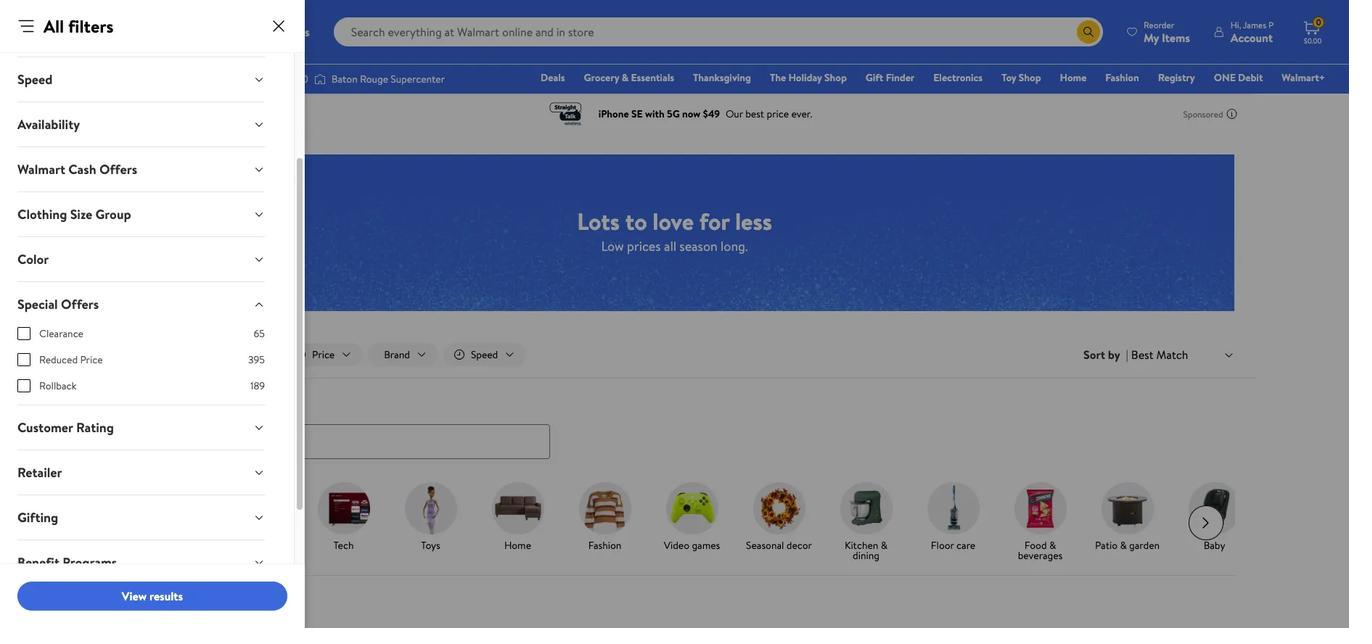 Task type: describe. For each thing, give the bounding box(es) containing it.
Search in deals search field
[[111, 424, 550, 459]]

one
[[1214, 70, 1236, 85]]

all
[[44, 14, 64, 38]]

view results
[[122, 588, 183, 604]]

deals (1000+)
[[111, 598, 189, 618]]

rating
[[76, 419, 114, 437]]

speed button
[[6, 57, 276, 102]]

0 horizontal spatial home
[[504, 538, 531, 553]]

friday
[[169, 538, 196, 553]]

baby image
[[1188, 482, 1241, 535]]

patio & garden
[[1095, 538, 1160, 553]]

thanksgiving
[[693, 70, 751, 85]]

clothing size group button
[[6, 192, 276, 237]]

kitchen & dining link
[[828, 482, 904, 564]]

patio & garden link
[[1090, 482, 1165, 553]]

the holiday shop link
[[763, 70, 853, 86]]

sort
[[1083, 347, 1105, 363]]

one debit
[[1214, 70, 1263, 85]]

special offers
[[17, 295, 99, 313]]

season
[[679, 237, 717, 255]]

black
[[143, 538, 166, 553]]

all filters
[[44, 14, 113, 38]]

& for dining
[[881, 538, 888, 553]]

tech link
[[306, 482, 381, 553]]

finder
[[886, 70, 915, 85]]

tech image
[[317, 482, 370, 535]]

food & beverages link
[[1003, 482, 1078, 564]]

all filters dialog
[[0, 0, 305, 628]]

baby link
[[1177, 482, 1252, 553]]

toys
[[421, 538, 440, 553]]

group
[[96, 205, 131, 224]]

essentials
[[631, 70, 674, 85]]

walmart
[[17, 160, 65, 179]]

next slide for chipmodulewithimages list image
[[1188, 505, 1223, 540]]

reduced price
[[39, 353, 103, 367]]

lots to love for less low prices all season long.
[[577, 205, 772, 255]]

in-store
[[228, 348, 263, 362]]

patio & garden image
[[1101, 482, 1153, 535]]

view results button
[[17, 582, 287, 611]]

1 horizontal spatial fashion link
[[1099, 70, 1146, 86]]

black friday deals preview link
[[132, 482, 207, 564]]

Walmart Site-Wide search field
[[334, 17, 1103, 46]]

clothing size group
[[17, 205, 131, 224]]

special
[[17, 295, 58, 313]]

to
[[625, 205, 647, 237]]

games
[[692, 538, 720, 553]]

black friday deals preview
[[139, 538, 200, 563]]

one debit link
[[1207, 70, 1269, 86]]

395
[[248, 353, 265, 367]]

baby
[[1204, 538, 1225, 553]]

0 vertical spatial home link
[[1053, 70, 1093, 86]]

decor
[[786, 538, 812, 553]]

walmart+ link
[[1275, 70, 1332, 86]]

flash
[[232, 538, 254, 553]]

programs
[[63, 554, 117, 572]]

seasonal
[[746, 538, 784, 553]]

benefit
[[17, 554, 59, 572]]

gifting
[[17, 509, 58, 527]]

kitchen
[[845, 538, 878, 553]]

kitchen and dining image
[[840, 482, 892, 535]]

|
[[1126, 347, 1128, 363]]

color button
[[6, 237, 276, 282]]

store
[[240, 348, 263, 362]]

deals link
[[534, 70, 571, 86]]

for
[[699, 205, 729, 237]]

walmart cash offers
[[17, 160, 137, 179]]

0 horizontal spatial fashion
[[588, 538, 621, 553]]

holiday
[[788, 70, 822, 85]]

debit
[[1238, 70, 1263, 85]]

brand
[[17, 25, 51, 44]]

special offers button
[[6, 282, 276, 327]]

$0.00
[[1304, 36, 1322, 46]]

flash deals image
[[230, 482, 283, 535]]

home image
[[492, 482, 544, 535]]

electronics link
[[927, 70, 989, 86]]

gift
[[866, 70, 883, 85]]

brand button
[[6, 12, 276, 57]]

floorcare image
[[927, 482, 979, 535]]

walmart image
[[23, 20, 118, 44]]

registry
[[1158, 70, 1195, 85]]

thanksgiving link
[[686, 70, 758, 86]]

benefit programs
[[17, 554, 117, 572]]

beverages
[[1018, 548, 1063, 563]]

love
[[653, 205, 694, 237]]



Task type: locate. For each thing, give the bounding box(es) containing it.
color
[[17, 250, 49, 268]]

1 vertical spatial home
[[504, 538, 531, 553]]

0 horizontal spatial shop
[[824, 70, 847, 85]]

availability
[[17, 115, 80, 134]]

patio
[[1095, 538, 1118, 553]]

retailer
[[17, 464, 62, 482]]

grocery & essentials link
[[577, 70, 681, 86]]

benefit programs button
[[6, 541, 276, 585]]

&
[[622, 70, 629, 85], [881, 538, 888, 553], [1049, 538, 1056, 553], [1120, 538, 1127, 553]]

& for garden
[[1120, 538, 1127, 553]]

results
[[149, 588, 183, 604]]

grocery & essentials
[[584, 70, 674, 85]]

video
[[664, 538, 689, 553]]

fashion down fashion image
[[588, 538, 621, 553]]

1 vertical spatial home link
[[480, 482, 555, 553]]

food & beverages
[[1018, 538, 1063, 563]]

& for essentials
[[622, 70, 629, 85]]

0
[[1316, 16, 1321, 28]]

toy shop
[[1002, 70, 1041, 85]]

1 vertical spatial fashion link
[[567, 482, 643, 553]]

low
[[601, 237, 624, 255]]

1 horizontal spatial home link
[[1053, 70, 1093, 86]]

toys image
[[405, 482, 457, 535]]

fashion link
[[1099, 70, 1146, 86], [567, 482, 643, 553]]

walmart+
[[1282, 70, 1325, 85]]

close panel image
[[270, 17, 287, 35]]

customer
[[17, 419, 73, 437]]

retailer button
[[6, 451, 276, 495]]

sponsored
[[1183, 108, 1223, 120]]

registry link
[[1151, 70, 1202, 86]]

toy shop link
[[995, 70, 1048, 86]]

shop right holiday
[[824, 70, 847, 85]]

lots to love for less. low prices all season long. image
[[114, 154, 1235, 312]]

deals left preview
[[139, 548, 163, 563]]

fashion left registry link
[[1105, 70, 1139, 85]]

deals inside black friday deals preview
[[139, 548, 163, 563]]

rollback
[[39, 379, 76, 393]]

fashion
[[1105, 70, 1139, 85], [588, 538, 621, 553]]

video games image
[[666, 482, 718, 535]]

electronics
[[933, 70, 983, 85]]

kitchen & dining
[[845, 538, 888, 563]]

preview
[[165, 548, 200, 563]]

deals
[[541, 70, 565, 85], [111, 395, 143, 413], [257, 538, 281, 553], [139, 548, 163, 563], [111, 598, 146, 618]]

2 shop from the left
[[1019, 70, 1041, 85]]

offers right 'cash' on the top
[[99, 160, 137, 179]]

None checkbox
[[17, 353, 30, 366], [17, 380, 30, 393], [17, 353, 30, 366], [17, 380, 30, 393]]

1 shop from the left
[[824, 70, 847, 85]]

Deals search field
[[94, 395, 1255, 459]]

1 vertical spatial fashion
[[588, 538, 621, 553]]

0 horizontal spatial home link
[[480, 482, 555, 553]]

in-
[[228, 348, 240, 362]]

gifting button
[[6, 496, 276, 540]]

flash deals
[[232, 538, 281, 553]]

0 vertical spatial offers
[[99, 160, 137, 179]]

& right the patio
[[1120, 538, 1127, 553]]

home link
[[1053, 70, 1093, 86], [480, 482, 555, 553]]

none checkbox inside special offers group
[[17, 327, 30, 340]]

& inside patio & garden link
[[1120, 538, 1127, 553]]

by
[[1108, 347, 1120, 363]]

sort and filter section element
[[94, 332, 1255, 378]]

& inside the "kitchen & dining"
[[881, 538, 888, 553]]

size
[[70, 205, 92, 224]]

1 horizontal spatial shop
[[1019, 70, 1041, 85]]

& inside grocery & essentials link
[[622, 70, 629, 85]]

customer rating button
[[6, 406, 276, 450]]

& right dining
[[881, 538, 888, 553]]

clothing
[[17, 205, 67, 224]]

flash deals link
[[219, 482, 294, 553]]

& right grocery
[[622, 70, 629, 85]]

65
[[254, 327, 265, 341]]

home right toy shop link at the top right of page
[[1060, 70, 1087, 85]]

seasonal decor
[[746, 538, 812, 553]]

special offers group
[[17, 327, 265, 405]]

view
[[122, 588, 147, 604]]

food
[[1024, 538, 1047, 553]]

toy
[[1002, 70, 1016, 85]]

customer rating
[[17, 419, 114, 437]]

speed
[[17, 70, 53, 89]]

offers up clearance
[[61, 295, 99, 313]]

deals right the flash
[[257, 538, 281, 553]]

care
[[956, 538, 975, 553]]

in-store button
[[200, 343, 279, 367]]

filters
[[68, 14, 113, 38]]

Search search field
[[334, 17, 1103, 46]]

& inside food & beverages
[[1049, 538, 1056, 553]]

walmart cash offers button
[[6, 147, 276, 192]]

0 vertical spatial fashion link
[[1099, 70, 1146, 86]]

(1000+)
[[149, 601, 189, 617]]

food & beverages image
[[1014, 482, 1066, 535]]

all
[[664, 237, 676, 255]]

deals left 'results'
[[111, 598, 146, 618]]

gift finder link
[[859, 70, 921, 86]]

offers
[[99, 160, 137, 179], [61, 295, 99, 313]]

availability button
[[6, 102, 276, 147]]

floor care
[[931, 538, 975, 553]]

video games
[[664, 538, 720, 553]]

seasonal decor image
[[753, 482, 805, 535]]

black friday deals image
[[143, 482, 196, 535]]

long.
[[721, 237, 748, 255]]

grocery
[[584, 70, 619, 85]]

& right food
[[1049, 538, 1056, 553]]

0 vertical spatial fashion
[[1105, 70, 1139, 85]]

clearance
[[39, 327, 83, 341]]

garden
[[1129, 538, 1160, 553]]

None checkbox
[[17, 327, 30, 340]]

cash
[[68, 160, 96, 179]]

deals inside search field
[[111, 395, 143, 413]]

fashion image
[[579, 482, 631, 535]]

& for beverages
[[1049, 538, 1056, 553]]

1 horizontal spatial fashion
[[1105, 70, 1139, 85]]

1 horizontal spatial home
[[1060, 70, 1087, 85]]

1 vertical spatial offers
[[61, 295, 99, 313]]

the
[[770, 70, 786, 85]]

reduced
[[39, 353, 78, 367]]

0 vertical spatial home
[[1060, 70, 1087, 85]]

video games link
[[654, 482, 730, 553]]

toys link
[[393, 482, 468, 553]]

floor
[[931, 538, 954, 553]]

deals up rating
[[111, 395, 143, 413]]

shop right toy at the top right of page
[[1019, 70, 1041, 85]]

seasonal decor link
[[741, 482, 817, 553]]

home down home image
[[504, 538, 531, 553]]

deals left grocery
[[541, 70, 565, 85]]

0 horizontal spatial fashion link
[[567, 482, 643, 553]]



Task type: vqa. For each thing, say whether or not it's contained in the screenshot.
Kitchen
yes



